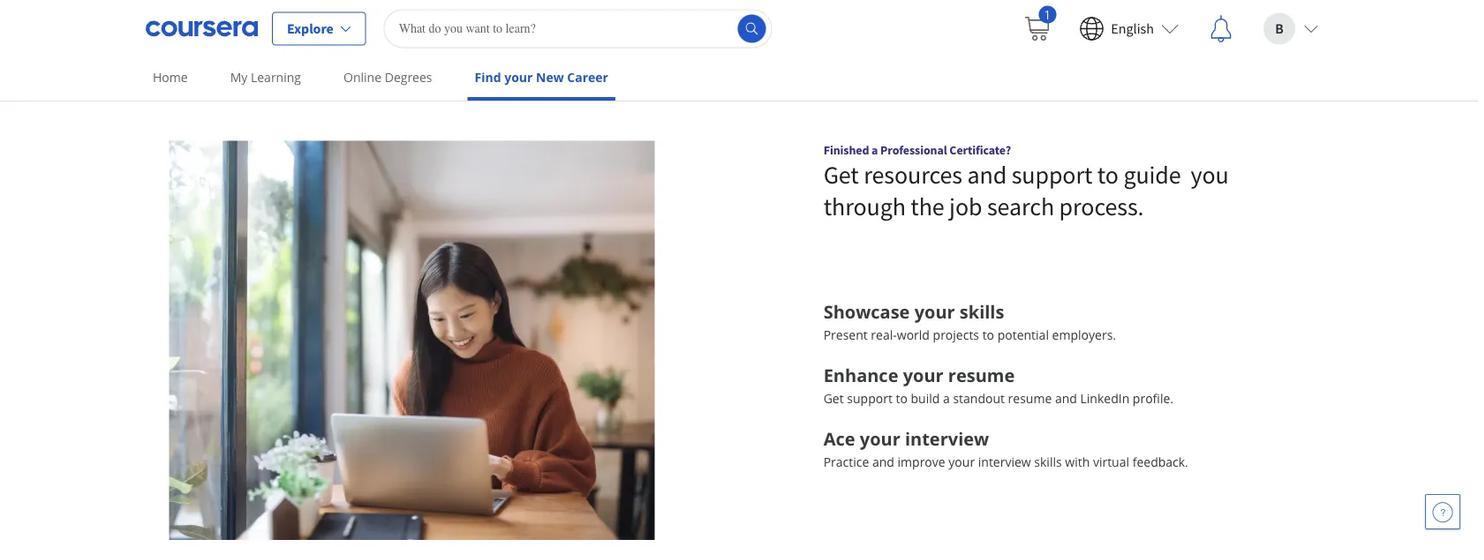 Task type: describe. For each thing, give the bounding box(es) containing it.
coursera image
[[146, 15, 258, 43]]

1 vertical spatial resume
[[1009, 391, 1052, 407]]

to inside finished a professional certificate? get resources and support to guide  you through the job search process.
[[1098, 159, 1119, 190]]

find your new career
[[475, 69, 609, 86]]

finished a professional certificate? get resources and support to guide  you through the job search process.
[[824, 142, 1229, 222]]

my
[[230, 69, 248, 86]]

your for interview
[[860, 427, 901, 452]]

world
[[897, 327, 930, 344]]

process.
[[1060, 191, 1144, 222]]

linkedin
[[1081, 391, 1130, 407]]

your for skills
[[915, 300, 956, 324]]

and inside ace your interview practice and improve your interview skills with virtual feedback.
[[873, 454, 895, 471]]

showcase your skills present real-world projects to potential employers.
[[824, 300, 1117, 344]]

job
[[950, 191, 983, 222]]

standout
[[954, 391, 1005, 407]]

a inside finished a professional certificate? get resources and support to guide  you through the job search process.
[[872, 142, 878, 158]]

home
[[153, 69, 188, 86]]

skills inside ace your interview practice and improve your interview skills with virtual feedback.
[[1035, 454, 1062, 471]]

resources
[[864, 159, 963, 190]]

english
[[1112, 20, 1155, 38]]

learning
[[251, 69, 301, 86]]

finished
[[824, 142, 870, 158]]

projects
[[933, 327, 980, 344]]

help center image
[[1433, 502, 1454, 523]]

showcase
[[824, 300, 910, 324]]

feedback.
[[1133, 454, 1189, 471]]

1
[[1044, 6, 1052, 23]]

practice
[[824, 454, 870, 471]]

support inside enhance your resume get support to build a standout resume and linkedin profile.
[[847, 391, 893, 407]]

potential
[[998, 327, 1049, 344]]

b
[[1276, 20, 1284, 38]]

english button
[[1066, 0, 1194, 57]]

through
[[824, 191, 906, 222]]

0 vertical spatial interview
[[905, 427, 990, 452]]

ace your interview practice and improve your interview skills with virtual feedback.
[[824, 427, 1189, 471]]

degrees
[[385, 69, 432, 86]]

search
[[988, 191, 1055, 222]]

explore button
[[272, 12, 366, 45]]

ace
[[824, 427, 856, 452]]

to inside showcase your skills present real-world projects to potential employers.
[[983, 327, 995, 344]]

professional
[[881, 142, 948, 158]]

What do you want to learn? text field
[[384, 9, 773, 48]]

1 link
[[1009, 0, 1066, 57]]

a inside enhance your resume get support to build a standout resume and linkedin profile.
[[943, 391, 950, 407]]



Task type: vqa. For each thing, say whether or not it's contained in the screenshot.
rightmost U.S.
no



Task type: locate. For each thing, give the bounding box(es) containing it.
and left linkedin
[[1056, 391, 1078, 407]]

0 vertical spatial and
[[968, 159, 1007, 190]]

1 vertical spatial a
[[943, 391, 950, 407]]

skills
[[960, 300, 1005, 324], [1035, 454, 1062, 471]]

shopping cart: 1 item element
[[1023, 6, 1057, 43]]

2 horizontal spatial and
[[1056, 391, 1078, 407]]

0 vertical spatial a
[[872, 142, 878, 158]]

improve
[[898, 454, 946, 471]]

real-
[[871, 327, 897, 344]]

and
[[968, 159, 1007, 190], [1056, 391, 1078, 407], [873, 454, 895, 471]]

find
[[475, 69, 501, 86]]

explore
[[287, 20, 334, 38]]

0 horizontal spatial support
[[847, 391, 893, 407]]

online degrees
[[344, 69, 432, 86]]

and down certificate?
[[968, 159, 1007, 190]]

your right the find
[[505, 69, 533, 86]]

0 vertical spatial to
[[1098, 159, 1119, 190]]

2 vertical spatial to
[[896, 391, 908, 407]]

1 vertical spatial support
[[847, 391, 893, 407]]

a
[[872, 142, 878, 158], [943, 391, 950, 407]]

get inside enhance your resume get support to build a standout resume and linkedin profile.
[[824, 391, 844, 407]]

resume up standout
[[949, 364, 1015, 388]]

get down enhance
[[824, 391, 844, 407]]

profile.
[[1133, 391, 1174, 407]]

and inside finished a professional certificate? get resources and support to guide  you through the job search process.
[[968, 159, 1007, 190]]

a right "build"
[[943, 391, 950, 407]]

1 vertical spatial skills
[[1035, 454, 1062, 471]]

1 horizontal spatial a
[[943, 391, 950, 407]]

find your new career link
[[468, 57, 616, 101]]

resume right standout
[[1009, 391, 1052, 407]]

your for resume
[[903, 364, 944, 388]]

None search field
[[384, 9, 773, 48]]

to
[[1098, 159, 1119, 190], [983, 327, 995, 344], [896, 391, 908, 407]]

1 horizontal spatial to
[[983, 327, 995, 344]]

0 horizontal spatial and
[[873, 454, 895, 471]]

0 vertical spatial resume
[[949, 364, 1015, 388]]

your right ace
[[860, 427, 901, 452]]

to right projects
[[983, 327, 995, 344]]

1 vertical spatial get
[[824, 391, 844, 407]]

support up search
[[1012, 159, 1093, 190]]

certificate?
[[950, 142, 1012, 158]]

your up projects
[[915, 300, 956, 324]]

home link
[[146, 57, 195, 97]]

support down enhance
[[847, 391, 893, 407]]

your for new
[[505, 69, 533, 86]]

to left "build"
[[896, 391, 908, 407]]

a right finished
[[872, 142, 878, 158]]

2 get from the top
[[824, 391, 844, 407]]

get down finished
[[824, 159, 859, 190]]

and inside enhance your resume get support to build a standout resume and linkedin profile.
[[1056, 391, 1078, 407]]

0 horizontal spatial skills
[[960, 300, 1005, 324]]

your inside enhance your resume get support to build a standout resume and linkedin profile.
[[903, 364, 944, 388]]

0 vertical spatial skills
[[960, 300, 1005, 324]]

1 horizontal spatial and
[[968, 159, 1007, 190]]

your inside showcase your skills present real-world projects to potential employers.
[[915, 300, 956, 324]]

1 horizontal spatial skills
[[1035, 454, 1062, 471]]

get
[[824, 159, 859, 190], [824, 391, 844, 407]]

1 horizontal spatial support
[[1012, 159, 1093, 190]]

resume
[[949, 364, 1015, 388], [1009, 391, 1052, 407]]

1 get from the top
[[824, 159, 859, 190]]

enhance
[[824, 364, 899, 388]]

present
[[824, 327, 868, 344]]

online degrees link
[[337, 57, 440, 97]]

the
[[911, 191, 945, 222]]

employers.
[[1053, 327, 1117, 344]]

0 horizontal spatial to
[[896, 391, 908, 407]]

get inside finished a professional certificate? get resources and support to guide  you through the job search process.
[[824, 159, 859, 190]]

1 vertical spatial and
[[1056, 391, 1078, 407]]

interview up improve
[[905, 427, 990, 452]]

0 vertical spatial get
[[824, 159, 859, 190]]

your
[[505, 69, 533, 86], [915, 300, 956, 324], [903, 364, 944, 388], [860, 427, 901, 452], [949, 454, 975, 471]]

to inside enhance your resume get support to build a standout resume and linkedin profile.
[[896, 391, 908, 407]]

0 vertical spatial support
[[1012, 159, 1093, 190]]

b button
[[1250, 0, 1333, 57]]

your up "build"
[[903, 364, 944, 388]]

skills up projects
[[960, 300, 1005, 324]]

build
[[911, 391, 940, 407]]

online
[[344, 69, 382, 86]]

with
[[1066, 454, 1090, 471]]

your right improve
[[949, 454, 975, 471]]

enhance your resume get support to build a standout resume and linkedin profile.
[[824, 364, 1174, 407]]

0 horizontal spatial a
[[872, 142, 878, 158]]

career
[[567, 69, 609, 86]]

and right 'practice'
[[873, 454, 895, 471]]

my learning
[[230, 69, 301, 86]]

virtual
[[1094, 454, 1130, 471]]

new
[[536, 69, 564, 86]]

support inside finished a professional certificate? get resources and support to guide  you through the job search process.
[[1012, 159, 1093, 190]]

1 vertical spatial to
[[983, 327, 995, 344]]

interview down standout
[[979, 454, 1032, 471]]

support
[[1012, 159, 1093, 190], [847, 391, 893, 407]]

skills inside showcase your skills present real-world projects to potential employers.
[[960, 300, 1005, 324]]

you
[[1191, 159, 1229, 190]]

to up process.
[[1098, 159, 1119, 190]]

skills left the with
[[1035, 454, 1062, 471]]

interview
[[905, 427, 990, 452], [979, 454, 1032, 471]]

2 horizontal spatial to
[[1098, 159, 1119, 190]]

my learning link
[[223, 57, 308, 97]]

1 vertical spatial interview
[[979, 454, 1032, 471]]

2 vertical spatial and
[[873, 454, 895, 471]]



